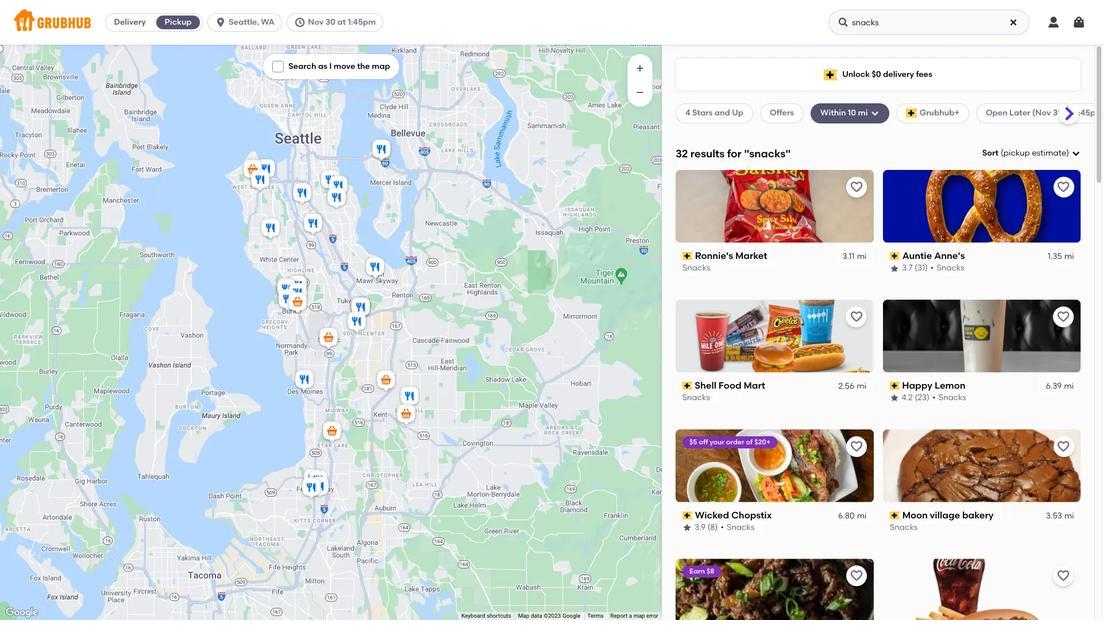 Task type: locate. For each thing, give the bounding box(es) containing it.
market
[[735, 250, 767, 261]]

grubhub plus flag logo image
[[824, 69, 838, 80], [906, 109, 917, 118]]

subscription pass image
[[683, 252, 693, 260], [890, 252, 900, 260], [683, 382, 693, 390]]

4 stars and up
[[685, 108, 743, 118]]

save this restaurant image
[[1057, 310, 1070, 324], [849, 440, 863, 454], [849, 570, 863, 583], [1057, 570, 1070, 583]]

map right the at top
[[372, 61, 390, 71]]

star icon image left 4.2
[[890, 394, 899, 403]]

up
[[732, 108, 743, 118]]

(31)
[[914, 263, 927, 273]]

data
[[531, 613, 542, 619]]

star icon image
[[890, 264, 899, 273], [890, 394, 899, 403], [683, 524, 692, 533]]

0 vertical spatial star icon image
[[890, 264, 899, 273]]

0 vertical spatial 1:45pm
[[348, 17, 376, 27]]

6.39 mi
[[1046, 381, 1074, 391]]

uncle eddie's image
[[302, 212, 325, 237]]

grubhub plus flag logo image for grubhub+
[[906, 109, 917, 118]]

0 vertical spatial grubhub plus flag logo image
[[824, 69, 838, 80]]

mi right 6.39
[[1064, 381, 1074, 391]]

ronnie's
[[695, 250, 733, 261]]

• snacks down lemon at the right bottom of the page
[[932, 393, 966, 403]]

1 vertical spatial star icon image
[[890, 394, 899, 403]]

terms
[[587, 613, 604, 619]]

• right (8)
[[721, 523, 724, 533]]

mi right the "3.11" on the right of the page
[[857, 252, 867, 261]]

wicked chopstix
[[695, 510, 772, 521]]

jacksons #633 (84th ave/224th st) image
[[375, 369, 398, 394]]

• snacks for lemon
[[932, 393, 966, 403]]

mi right the 10 in the top right of the page
[[858, 108, 868, 118]]

• snacks for chopstix
[[721, 523, 755, 533]]

subscription pass image left moon
[[890, 512, 900, 520]]

anne's
[[934, 250, 965, 261]]

earn $8
[[689, 568, 714, 576]]

star icon image for wicked chopstix
[[683, 524, 692, 533]]

•
[[930, 263, 934, 273], [932, 393, 936, 403], [721, 523, 724, 533]]

error
[[646, 613, 658, 619]]

mi right 2.56
[[857, 381, 867, 391]]

mi right 3.53
[[1064, 511, 1074, 521]]

snacks down the wicked chopstix
[[727, 523, 755, 533]]

svg image
[[1072, 16, 1086, 29], [294, 17, 306, 28], [838, 17, 849, 28], [275, 63, 282, 70]]

mi right 1.35
[[1064, 252, 1074, 261]]

food
[[719, 380, 742, 391]]

30 right nov
[[326, 17, 335, 27]]

0 horizontal spatial 1:45pm
[[348, 17, 376, 27]]

1 vertical spatial grubhub plus flag logo image
[[906, 109, 917, 118]]

moon
[[902, 510, 927, 521]]

4
[[685, 108, 690, 118]]

10
[[848, 108, 856, 118]]

1 horizontal spatial grubhub plus flag logo image
[[906, 109, 917, 118]]

1 vertical spatial • snacks
[[932, 393, 966, 403]]

move
[[334, 61, 355, 71]]

3.7
[[902, 263, 912, 273]]

• snacks down the wicked chopstix
[[721, 523, 755, 533]]

0 horizontal spatial 30
[[326, 17, 335, 27]]

2.56
[[839, 381, 855, 391]]

snacks
[[683, 263, 710, 273], [936, 263, 964, 273], [683, 393, 710, 403], [939, 393, 966, 403], [727, 523, 755, 533], [890, 523, 917, 533]]

$0
[[872, 69, 881, 79]]

within 10 mi
[[820, 108, 868, 118]]

seattle, wa
[[229, 17, 275, 27]]

subscription pass image left "shell"
[[683, 382, 693, 390]]

fees
[[916, 69, 932, 79]]

marina market & deli image
[[293, 368, 316, 394]]

of
[[746, 438, 753, 446]]

• for happy
[[932, 393, 936, 403]]

ronnie's market logo image
[[676, 170, 874, 243]]

1.35 mi
[[1047, 252, 1074, 261]]

save this restaurant image for auntie anne's
[[1057, 180, 1070, 194]]

royce' washington - westfield southcenter mall image
[[349, 296, 372, 321]]

mawadda cafe image
[[286, 274, 309, 299]]

star icon image for auntie anne's
[[890, 264, 899, 273]]

bag o' crab image
[[398, 385, 421, 410]]

svg image inside seattle, wa button
[[215, 17, 226, 28]]

30 inside nov 30 at 1:45pm button
[[326, 17, 335, 27]]

76 grocery store image
[[395, 403, 418, 428]]

subscription pass image left the happy
[[890, 382, 900, 390]]

• for wicked
[[721, 523, 724, 533]]

mi for ronnie's market
[[857, 252, 867, 261]]

village
[[930, 510, 960, 521]]

chandala thai cuisine image
[[319, 168, 342, 194]]

offers
[[770, 108, 794, 118]]

save this restaurant button
[[846, 177, 867, 198], [1053, 177, 1074, 198], [846, 307, 867, 327], [1053, 307, 1074, 327], [846, 436, 867, 457], [1053, 436, 1074, 457], [846, 566, 867, 587], [1053, 566, 1074, 587]]

bakery
[[962, 510, 993, 521]]

a
[[629, 613, 632, 619]]

subscription pass image for happy lemon
[[890, 382, 900, 390]]

save this restaurant image for moon village bakery
[[1057, 440, 1070, 454]]

delivery
[[114, 17, 146, 27]]

"snacks"
[[744, 147, 791, 160]]

shell food mart logo image
[[676, 300, 874, 373]]

pickup
[[1004, 148, 1030, 158]]

• snacks
[[930, 263, 964, 273], [932, 393, 966, 403], [721, 523, 755, 533]]

(nov
[[1032, 108, 1051, 118]]

happy lemon image
[[259, 217, 282, 242]]

None field
[[982, 148, 1081, 159]]

1 horizontal spatial at
[[1065, 108, 1073, 118]]

palace korean restaurant image
[[307, 469, 330, 494]]

mi
[[858, 108, 868, 118], [857, 252, 867, 261], [1064, 252, 1074, 261], [857, 381, 867, 391], [1064, 381, 1074, 391], [857, 511, 867, 521], [1064, 511, 1074, 521]]

)
[[1066, 148, 1069, 158]]

at right nov
[[337, 17, 346, 27]]

main navigation navigation
[[0, 0, 1103, 45]]

1 vertical spatial •
[[932, 393, 936, 403]]

save this restaurant button for happy lemon logo
[[1053, 307, 1074, 327]]

snacks down "shell"
[[683, 393, 710, 403]]

1:45pm
[[348, 17, 376, 27], [1075, 108, 1103, 118]]

your
[[710, 438, 724, 446]]

just poke image
[[370, 138, 393, 163]]

the spot west seattle image
[[255, 157, 277, 183]]

la michoacana classic image
[[300, 476, 323, 502]]

pho tai vietnamese restaurant-federal way image
[[302, 468, 325, 493]]

$5
[[689, 438, 697, 446]]

pickup button
[[154, 13, 202, 32]]

subscription pass image for moon village bakery
[[890, 512, 900, 520]]

google image
[[3, 606, 41, 620]]

30 right (nov
[[1053, 108, 1063, 118]]

terms link
[[587, 613, 604, 619]]

wa
[[261, 17, 275, 27]]

search
[[288, 61, 316, 71]]

pickup
[[165, 17, 192, 27]]

nothing bundt cakes image
[[345, 310, 368, 336]]

• right (23)
[[932, 393, 936, 403]]

wicked chopstix image
[[325, 186, 348, 211]]

auntie
[[902, 250, 932, 261]]

1 horizontal spatial 30
[[1053, 108, 1063, 118]]

for
[[727, 147, 742, 160]]

0 vertical spatial 30
[[326, 17, 335, 27]]

1:45pm inside button
[[348, 17, 376, 27]]

stars
[[692, 108, 713, 118]]

0 vertical spatial map
[[372, 61, 390, 71]]

map
[[372, 61, 390, 71], [633, 613, 645, 619]]

subscription pass image left ronnie's
[[683, 252, 693, 260]]

report a map error
[[610, 613, 658, 619]]

(23)
[[915, 393, 930, 403]]

0 horizontal spatial at
[[337, 17, 346, 27]]

star icon image left 3.7
[[890, 264, 899, 273]]

keyboard shortcuts button
[[461, 612, 511, 620]]

subscription pass image
[[890, 382, 900, 390], [683, 512, 693, 520], [890, 512, 900, 520]]

(8)
[[708, 523, 718, 533]]

nov 30 at 1:45pm
[[308, 17, 376, 27]]

• right (31) on the top
[[930, 263, 934, 273]]

subscription pass image for ronnie's market
[[683, 252, 693, 260]]

mi right 6.80
[[857, 511, 867, 521]]

snacks down ronnie's
[[683, 263, 710, 273]]

nov
[[308, 17, 324, 27]]

0 horizontal spatial map
[[372, 61, 390, 71]]

32
[[676, 147, 688, 160]]

0 vertical spatial •
[[930, 263, 934, 273]]

0 vertical spatial • snacks
[[930, 263, 964, 273]]

star icon image left the 3.9
[[683, 524, 692, 533]]

2 vertical spatial • snacks
[[721, 523, 755, 533]]

lemon
[[935, 380, 965, 391]]

• snacks down anne's
[[930, 263, 964, 273]]

at
[[337, 17, 346, 27], [1065, 108, 1073, 118]]

2 vertical spatial star icon image
[[683, 524, 692, 533]]

1 horizontal spatial map
[[633, 613, 645, 619]]

at right (nov
[[1065, 108, 1073, 118]]

3.9 (8)
[[695, 523, 718, 533]]

grubhub plus flag logo image left "grubhub+" at the right top of the page
[[906, 109, 917, 118]]

auntie anne's image
[[349, 296, 372, 321]]

subscription pass image for auntie anne's
[[890, 252, 900, 260]]

save this restaurant button for dairy queen logo
[[1053, 566, 1074, 587]]

4.2
[[902, 393, 913, 403]]

keyboard shortcuts
[[461, 613, 511, 619]]

jamba image
[[348, 295, 371, 321]]

subscription pass image left auntie
[[890, 252, 900, 260]]

30
[[326, 17, 335, 27], [1053, 108, 1063, 118]]

0 vertical spatial at
[[337, 17, 346, 27]]

subscription pass image left wicked
[[683, 512, 693, 520]]

save this restaurant image
[[849, 180, 863, 194], [1057, 180, 1070, 194], [849, 310, 863, 324], [1057, 440, 1070, 454]]

happy
[[902, 380, 932, 391]]

1:45pm right (nov
[[1075, 108, 1103, 118]]

1 horizontal spatial 1:45pm
[[1075, 108, 1103, 118]]

0 horizontal spatial grubhub plus flag logo image
[[824, 69, 838, 80]]

1:45pm up the at top
[[348, 17, 376, 27]]

map right a
[[633, 613, 645, 619]]

tutta bella (columbia city) image
[[327, 174, 350, 199]]

happy lemon
[[902, 380, 965, 391]]

svg image
[[1047, 16, 1061, 29], [215, 17, 226, 28], [1009, 18, 1018, 27], [870, 109, 879, 118], [1071, 149, 1081, 158]]

wicked
[[695, 510, 729, 521]]

earn
[[689, 568, 705, 576]]

ronnie's market
[[695, 250, 767, 261]]

grubhub plus flag logo image left unlock
[[824, 69, 838, 80]]

extramile image
[[321, 420, 344, 445]]

2 vertical spatial •
[[721, 523, 724, 533]]

order
[[726, 438, 744, 446]]



Task type: vqa. For each thing, say whether or not it's contained in the screenshot.
resulted
no



Task type: describe. For each thing, give the bounding box(es) containing it.
unlock $0 delivery fees
[[842, 69, 932, 79]]

save this restaurant image for ronnie's market
[[849, 180, 863, 194]]

house of naku image
[[249, 168, 272, 194]]

mi for happy lemon
[[1064, 381, 1074, 391]]

snacks down anne's
[[936, 263, 964, 273]]

1 vertical spatial at
[[1065, 108, 1073, 118]]

• for auntie
[[930, 263, 934, 273]]

off
[[699, 438, 708, 446]]

32 results for "snacks"
[[676, 147, 791, 160]]

snacks down moon
[[890, 523, 917, 533]]

1.35
[[1047, 252, 1062, 261]]

plus icon image
[[634, 63, 646, 74]]

later
[[1009, 108, 1030, 118]]

moon village bakery
[[902, 510, 993, 521]]

keyboard
[[461, 613, 485, 619]]

grubhub plus flag logo image for unlock $0 delivery fees
[[824, 69, 838, 80]]

1 vertical spatial 1:45pm
[[1075, 108, 1103, 118]]

map region
[[0, 0, 730, 620]]

mart
[[744, 380, 765, 391]]

as
[[318, 61, 327, 71]]

dairy queen image
[[275, 276, 298, 302]]

ronnie's market image
[[276, 288, 299, 313]]

3.53
[[1046, 511, 1062, 521]]

shell food mart
[[695, 380, 765, 391]]

and
[[715, 108, 730, 118]]

star icon image for happy lemon
[[890, 394, 899, 403]]

dairy queen logo image
[[883, 559, 1081, 620]]

auntie anne's logo image
[[883, 170, 1081, 243]]

moon village bakery image
[[364, 256, 387, 281]]

3.7 (31)
[[902, 263, 927, 273]]

3.53 mi
[[1046, 511, 1074, 521]]

auntie anne's
[[902, 250, 965, 261]]

save this restaurant button for auntie anne's logo
[[1053, 177, 1074, 198]]

seattle, wa button
[[207, 13, 287, 32]]

save this restaurant image for shell food mart
[[849, 310, 863, 324]]

delivery
[[883, 69, 914, 79]]

i
[[329, 61, 332, 71]]

snacks down lemon at the right bottom of the page
[[939, 393, 966, 403]]

moon village bakery logo image
[[883, 429, 1081, 502]]

unlock
[[842, 69, 870, 79]]

open later (nov 30 at 1:45pm
[[986, 108, 1103, 118]]

save this restaurant button for ronnie's market logo
[[846, 177, 867, 198]]

6.80 mi
[[838, 511, 867, 521]]

google
[[562, 613, 581, 619]]

$20+
[[754, 438, 770, 446]]

search as i move the map
[[288, 61, 390, 71]]

2.56 mi
[[839, 381, 867, 391]]

open
[[986, 108, 1008, 118]]

6.39
[[1046, 381, 1062, 391]]

seattle,
[[229, 17, 259, 27]]

nov 30 at 1:45pm button
[[287, 13, 388, 32]]

report
[[610, 613, 628, 619]]

within
[[820, 108, 846, 118]]

map data ©2023 google
[[518, 613, 581, 619]]

none field containing sort
[[982, 148, 1081, 159]]

3.9
[[695, 523, 706, 533]]

at inside nov 30 at 1:45pm button
[[337, 17, 346, 27]]

map
[[518, 613, 529, 619]]

$5 off your order of $20+
[[689, 438, 770, 446]]

mi for shell food mart
[[857, 381, 867, 391]]

shell food mart image
[[286, 291, 309, 316]]

pierro bakery image
[[286, 282, 309, 307]]

the
[[357, 61, 370, 71]]

espresso by design image
[[291, 182, 314, 207]]

results
[[690, 147, 725, 160]]

mi for auntie anne's
[[1064, 252, 1074, 261]]

1 vertical spatial 30
[[1053, 108, 1063, 118]]

©2023
[[544, 613, 561, 619]]

sea tac marathon image
[[317, 326, 340, 352]]

palace korean restaurant logo image
[[676, 559, 874, 620]]

shortcuts
[[487, 613, 511, 619]]

6.80
[[838, 511, 855, 521]]

happy lemon logo image
[[883, 300, 1081, 373]]

3.11 mi
[[842, 252, 867, 261]]

save this restaurant button for moon village bakery logo
[[1053, 436, 1074, 457]]

Search for food, convenience, alcohol... search field
[[828, 10, 1030, 35]]

4.2 (23)
[[902, 393, 930, 403]]

1 vertical spatial map
[[633, 613, 645, 619]]

happy lemon federal way image
[[308, 475, 331, 500]]

antojitos michalisco 1st ave image
[[286, 274, 309, 299]]

subscription pass image for wicked chopstix
[[683, 512, 693, 520]]

report a map error link
[[610, 613, 658, 619]]

(
[[1001, 148, 1004, 158]]

3.11
[[842, 252, 855, 261]]

svg image inside nov 30 at 1:45pm button
[[294, 17, 306, 28]]

delivery button
[[106, 13, 154, 32]]

tacos el hass image
[[275, 277, 298, 303]]

chopstix
[[731, 510, 772, 521]]

subscription pass image for shell food mart
[[683, 382, 693, 390]]

mi for moon village bakery
[[1064, 511, 1074, 521]]

estimate
[[1032, 148, 1066, 158]]

minus icon image
[[634, 87, 646, 98]]

save this restaurant button for shell food mart logo
[[846, 307, 867, 327]]

• snacks for anne's
[[930, 263, 964, 273]]

7 eleven image
[[241, 158, 264, 183]]

mi for wicked chopstix
[[857, 511, 867, 521]]

$8
[[707, 568, 714, 576]]

wicked chopstix logo image
[[676, 429, 874, 502]]

sort
[[982, 148, 998, 158]]



